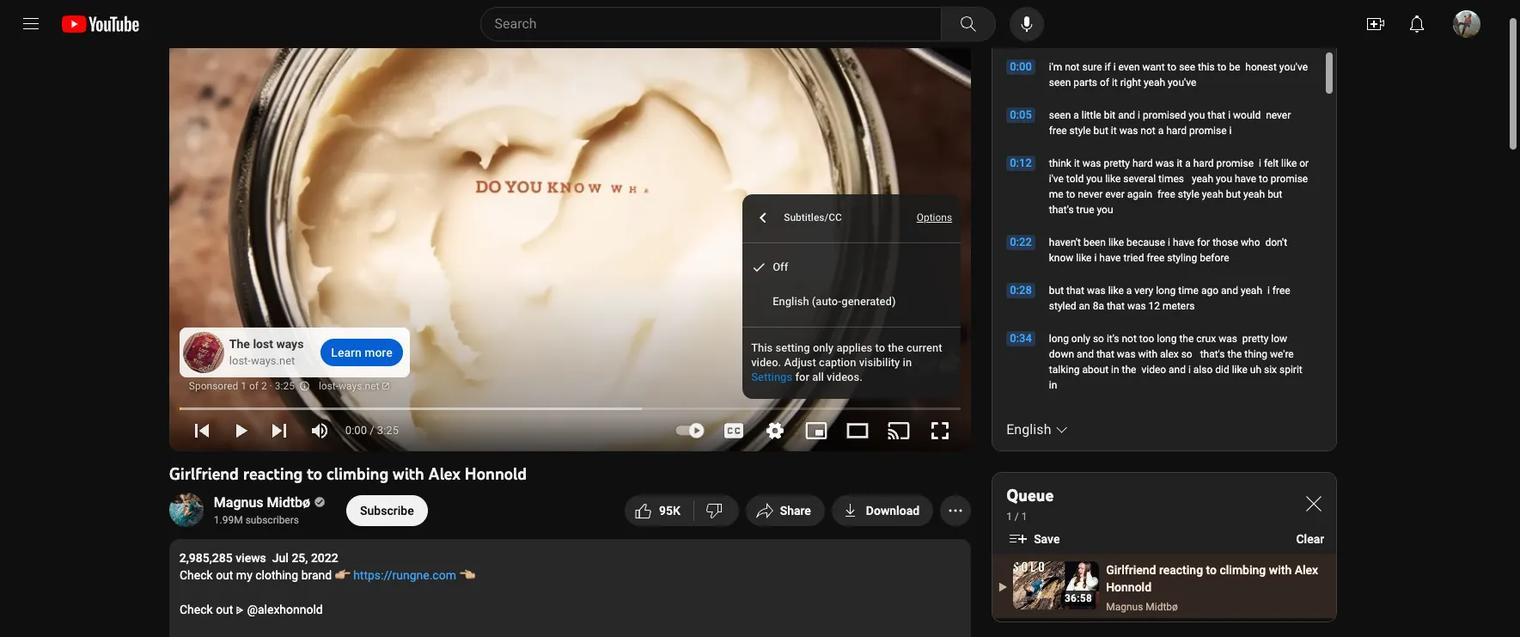 Task type: describe. For each thing, give the bounding box(es) containing it.
a down promised
[[1159, 125, 1164, 137]]

/ inside queue 1 / 1
[[1015, 511, 1020, 523]]

or
[[1300, 157, 1310, 169]]

that's inside think it was pretty hard was it a hard promise  i felt like or i've told you like several times   yeah you have to promise me to never ever again  free style yeah but yeah but that's true you
[[1050, 204, 1074, 216]]

tried
[[1124, 252, 1145, 264]]

yeah up those
[[1203, 188, 1224, 200]]

this
[[1199, 61, 1215, 73]]

learn more
[[331, 346, 393, 359]]

2 horizontal spatial hard
[[1194, 157, 1215, 169]]

meters
[[1163, 300, 1195, 312]]

we're
[[1271, 348, 1295, 360]]

0 horizontal spatial magnus
[[214, 494, 264, 511]]

and inside but that was like a very long time ago and yeah  i free styled an 8a that was 12 meters
[[1222, 285, 1239, 297]]

thing
[[1245, 348, 1268, 360]]

0:12
[[1010, 156, 1032, 169]]

if
[[1105, 61, 1111, 73]]

only inside 'long only so it's not too long the crux was  pretty low down and that was with alex so   that's the thing we're talking about in the  video and i also did like uh six spirit in'
[[1072, 333, 1091, 345]]

like up ever
[[1106, 173, 1121, 185]]

the
[[229, 337, 250, 351]]

even
[[1119, 61, 1140, 73]]

crux
[[1197, 333, 1217, 345]]

2,985,285
[[180, 551, 233, 565]]

·
[[270, 380, 272, 392]]

not inside 'long only so it's not too long the crux was  pretty low down and that was with alex so   that's the thing we're talking about in the  video and i also did like uh six spirit in'
[[1122, 333, 1137, 345]]

Download text field
[[866, 504, 920, 518]]

1 vertical spatial lost-
[[319, 380, 339, 392]]

i inside 'long only so it's not too long the crux was  pretty low down and that was with alex so   that's the thing we're talking about in the  video and i also did like uh six spirit in'
[[1189, 364, 1192, 376]]

little
[[1082, 109, 1102, 121]]

Save text field
[[1034, 532, 1060, 546]]

Share text field
[[780, 504, 811, 518]]

long for 0:28
[[1157, 285, 1176, 297]]

see
[[1180, 61, 1196, 73]]

transcript
[[1007, 15, 1082, 35]]

check inside 👈🏼 check out ⌲ @alexhonnold music and sound effects:
[[180, 603, 213, 616]]

about
[[1083, 364, 1109, 376]]

was down 'very'
[[1128, 300, 1147, 312]]

save
[[1034, 532, 1060, 546]]

you down ever
[[1097, 204, 1114, 216]]

0 horizontal spatial 3:25
[[275, 380, 295, 392]]

download
[[866, 504, 920, 518]]

so
[[1094, 333, 1105, 345]]

share button
[[746, 495, 825, 526]]

too
[[1140, 333, 1155, 345]]

six
[[1265, 364, 1278, 376]]

subscribe button
[[347, 495, 428, 526]]

avatar image image
[[1454, 10, 1481, 38]]

promised
[[1143, 109, 1187, 121]]

english button
[[1007, 420, 1073, 440]]

i've
[[1050, 173, 1064, 185]]

👉🏼
[[335, 568, 350, 582]]

you up those
[[1217, 173, 1233, 185]]

it's
[[1107, 333, 1120, 345]]

36:58
[[1065, 592, 1093, 604]]

right
[[1121, 77, 1142, 89]]

1 for sponsored
[[241, 380, 247, 392]]

download button
[[832, 495, 934, 526]]

think
[[1050, 157, 1072, 169]]

alex for girlfriend reacting to climbing with alex honnold
[[429, 463, 460, 484]]

https://rungne.com
[[353, 568, 456, 582]]

yeah right several
[[1192, 173, 1214, 185]]

girlfriend reacting to climbing with alex honnold by magnus midtbø 36 minutes element
[[1107, 561, 1323, 596]]

current
[[907, 341, 943, 354]]

of inside youtube video player element
[[249, 380, 259, 392]]

yeah inside i'm not sure if i even want to see this to be  honest you've seen parts of it right yeah you've
[[1144, 77, 1166, 89]]

options button
[[909, 201, 961, 236]]

seen a little bit and i promised you that i would  never free style but it was not a hard promise i
[[1050, 109, 1292, 137]]

long for 0:34
[[1158, 333, 1177, 345]]

down
[[1050, 348, 1075, 360]]

0:28
[[1010, 284, 1032, 297]]

but inside but that was like a very long time ago and yeah  i free styled an 8a that was 12 meters
[[1050, 285, 1064, 297]]

pretty inside think it was pretty hard was it a hard promise  i felt like or i've told you like several times   yeah you have to promise me to never ever again  free style yeah but yeah but that's true you
[[1104, 157, 1131, 169]]

that right 8a at the right of the page
[[1107, 300, 1125, 312]]

style inside think it was pretty hard was it a hard promise  i felt like or i've told you like several times   yeah you have to promise me to never ever again  free style yeah but yeah but that's true you
[[1178, 188, 1200, 200]]

1 out from the top
[[216, 568, 233, 582]]

honest
[[1246, 61, 1277, 73]]

girlfriend reacting to climbing with alex honnold magnus midtbø
[[1107, 563, 1319, 613]]

2 horizontal spatial the
[[1228, 348, 1243, 360]]

learn
[[331, 346, 362, 359]]

that's inside 'long only so it's not too long the crux was  pretty low down and that was with alex so   that's the thing we're talking about in the  video and i also did like uh six spirit in'
[[1201, 348, 1226, 360]]

👈🏼 check out ⌲ @alexhonnold music and sound effects:
[[180, 568, 475, 637]]

honnold for girlfriend reacting to climbing with alex honnold magnus midtbø
[[1107, 580, 1152, 594]]

off
[[773, 260, 789, 273]]

seek slider slider
[[176, 397, 961, 414]]

promise inside seen a little bit and i promised you that i would  never free style but it was not a hard promise i
[[1190, 125, 1227, 137]]

12
[[1149, 300, 1161, 312]]

2 horizontal spatial 1
[[1022, 511, 1028, 523]]

sponsored
[[189, 380, 238, 392]]

videos.
[[827, 370, 863, 383]]

climbing for girlfriend reacting to climbing with alex honnold
[[327, 463, 389, 484]]

1.99m
[[214, 514, 243, 526]]

not inside seen a little bit and i promised you that i would  never free style but it was not a hard promise i
[[1141, 125, 1156, 137]]

k
[[673, 504, 681, 518]]

i inside think it was pretty hard was it a hard promise  i felt like or i've told you like several times   yeah you have to promise me to never ever again  free style yeah but yeah but that's true you
[[1260, 157, 1262, 169]]

only inside this setting only applies to the current video. adjust caption visibility in settings for all videos.
[[813, 341, 834, 354]]

for inside haven't been like because i have for those who  don't know like i have tried free styling before
[[1198, 236, 1211, 248]]

was inside 'long only so it's not too long the crux was  pretty low down and that was with alex so   that's the thing we're talking about in the  video and i also did like uh six spirit in'
[[1118, 348, 1136, 360]]

▶
[[999, 582, 1008, 594]]

generated)
[[842, 295, 896, 308]]

0 vertical spatial you've
[[1280, 61, 1309, 73]]

it up told
[[1075, 157, 1080, 169]]

but up those
[[1227, 188, 1242, 200]]

magnus midtbø link
[[214, 493, 312, 512]]

0 horizontal spatial you've
[[1168, 77, 1197, 89]]

the inside this setting only applies to the current video. adjust caption visibility in settings for all videos.
[[888, 341, 904, 354]]

because
[[1127, 236, 1166, 248]]

this setting only applies to the current video. adjust caption visibility in settings for all videos.
[[752, 341, 943, 383]]

lost-ways.net link
[[319, 376, 391, 398]]

brand
[[301, 568, 332, 582]]

but inside seen a little bit and i promised you that i would  never free style but it was not a hard promise i
[[1094, 125, 1109, 137]]

like left or
[[1282, 157, 1298, 169]]

that inside 'long only so it's not too long the crux was  pretty low down and that was with alex so   that's the thing we're talking about in the  video and i also did like uh six spirit in'
[[1097, 348, 1115, 360]]

views
[[236, 551, 266, 565]]

free inside but that was like a very long time ago and yeah  i free styled an 8a that was 12 meters
[[1273, 285, 1291, 297]]

very
[[1135, 285, 1154, 297]]

autoplay is on image
[[674, 425, 705, 437]]

0 horizontal spatial hard
[[1133, 157, 1154, 169]]

an
[[1079, 300, 1091, 312]]

check out my clothing brand 👉🏼 https://rungne.com
[[180, 568, 456, 582]]

like right been
[[1109, 236, 1125, 248]]

effects:
[[275, 637, 316, 637]]

caption
[[819, 356, 857, 369]]

sound
[[238, 637, 272, 637]]

to inside this setting only applies to the current video. adjust caption visibility in settings for all videos.
[[876, 341, 886, 354]]

with inside 'long only so it's not too long the crux was  pretty low down and that was with alex so   that's the thing we're talking about in the  video and i also did like uh six spirit in'
[[1139, 348, 1158, 360]]

honnold for girlfriend reacting to climbing with alex honnold
[[465, 463, 527, 484]]

me
[[1050, 188, 1064, 200]]

0 horizontal spatial midtbø
[[267, 494, 310, 511]]

queue 1 / 1
[[1007, 485, 1054, 523]]

ago
[[1202, 285, 1219, 297]]

a inside but that was like a very long time ago and yeah  i free styled an 8a that was 12 meters
[[1127, 285, 1133, 297]]

and inside seen a little bit and i promised you that i would  never free style but it was not a hard promise i
[[1119, 109, 1136, 121]]

that inside seen a little bit and i promised you that i would  never free style but it was not a hard promise i
[[1208, 109, 1226, 121]]

pretty inside 'long only so it's not too long the crux was  pretty low down and that was with alex so   that's the thing we're talking about in the  video and i also did like uh six spirit in'
[[1243, 333, 1269, 345]]

been
[[1084, 236, 1107, 248]]

for inside this setting only applies to the current video. adjust caption visibility in settings for all videos.
[[796, 370, 810, 383]]

but down felt
[[1268, 188, 1283, 200]]

learn more link
[[321, 339, 403, 366]]

1 horizontal spatial the
[[1180, 333, 1194, 345]]

the lost ways lost-ways.net
[[229, 337, 304, 367]]

like inside but that was like a very long time ago and yeah  i free styled an 8a that was 12 meters
[[1109, 285, 1124, 297]]

1.99 million subscribers element
[[214, 512, 323, 528]]

8a
[[1093, 300, 1105, 312]]

spirit
[[1280, 364, 1303, 376]]

you right told
[[1087, 173, 1103, 185]]

ever
[[1106, 188, 1125, 200]]



Task type: vqa. For each thing, say whether or not it's contained in the screenshot.
lost-ways.net
yes



Task type: locate. For each thing, give the bounding box(es) containing it.
girlfriend inside girlfriend reacting to climbing with alex honnold magnus midtbø
[[1107, 563, 1157, 577]]

felt
[[1265, 157, 1279, 169]]

not right i'm
[[1065, 61, 1080, 73]]

9 5 k
[[659, 504, 681, 518]]

⌲
[[236, 603, 244, 616]]

0 horizontal spatial climbing
[[327, 463, 389, 484]]

out inside 👈🏼 check out ⌲ @alexhonnold music and sound effects:
[[216, 603, 233, 616]]

0 horizontal spatial girlfriend
[[169, 463, 239, 484]]

true
[[1077, 204, 1095, 216]]

like left 'very'
[[1109, 285, 1124, 297]]

with down too
[[1139, 348, 1158, 360]]

seen left little
[[1050, 109, 1072, 121]]

lost- right my ad center image at the bottom left of page
[[319, 380, 339, 392]]

2 out from the top
[[216, 603, 233, 616]]

it down seen a little bit and i promised you that i would  never free style but it was not a hard promise i
[[1177, 157, 1183, 169]]

2 vertical spatial have
[[1100, 252, 1122, 264]]

0:00 for 0:00 / 3:25
[[345, 424, 367, 437]]

0 horizontal spatial the
[[888, 341, 904, 354]]

alex
[[429, 463, 460, 484], [1295, 563, 1319, 577]]

1.99m subscribers
[[214, 514, 299, 526]]

ways.net down learn more link
[[339, 380, 380, 392]]

not right it's
[[1122, 333, 1137, 345]]

you inside seen a little bit and i promised you that i would  never free style but it was not a hard promise i
[[1189, 109, 1206, 121]]

0 horizontal spatial honnold
[[465, 463, 527, 484]]

1 horizontal spatial style
[[1178, 188, 1200, 200]]

was up 8a at the right of the page
[[1088, 285, 1106, 297]]

free
[[1050, 125, 1067, 137], [1158, 188, 1176, 200], [1147, 252, 1165, 264], [1273, 285, 1291, 297]]

that's down me
[[1050, 204, 1074, 216]]

in down "current"
[[903, 356, 912, 369]]

applies
[[837, 341, 873, 354]]

you've down see
[[1168, 77, 1197, 89]]

promise down or
[[1271, 173, 1309, 185]]

english for english (auto-generated)
[[773, 295, 810, 308]]

style down little
[[1070, 125, 1092, 137]]

1 horizontal spatial for
[[1198, 236, 1211, 248]]

1 vertical spatial honnold
[[1107, 580, 1152, 594]]

girlfriend right 36:58 link
[[1107, 563, 1157, 577]]

was up told
[[1083, 157, 1102, 169]]

with inside girlfriend reacting to climbing with alex honnold magnus midtbø
[[1270, 563, 1292, 577]]

style up haven't been like because i have for those who  don't know like i have tried free styling before
[[1178, 188, 1200, 200]]

girlfriend up 1.99m
[[169, 463, 239, 484]]

0:05
[[1010, 108, 1032, 121]]

0 horizontal spatial that's
[[1050, 204, 1074, 216]]

0 vertical spatial /
[[370, 424, 375, 437]]

1 vertical spatial girlfriend
[[1107, 563, 1157, 577]]

free up the think
[[1050, 125, 1067, 137]]

1 vertical spatial pretty
[[1243, 333, 1269, 345]]

yeah down felt
[[1244, 188, 1266, 200]]

hard down seen a little bit and i promised you that i would  never free style but it was not a hard promise i
[[1194, 157, 1215, 169]]

was down it's
[[1118, 348, 1136, 360]]

ways.net
[[251, 354, 295, 367], [339, 380, 380, 392]]

never up true
[[1078, 188, 1103, 200]]

seen down i'm
[[1050, 77, 1072, 89]]

the
[[1180, 333, 1194, 345], [888, 341, 904, 354], [1228, 348, 1243, 360]]

menu inside youtube video player element
[[743, 243, 961, 327]]

/ inside youtube video player element
[[370, 424, 375, 437]]

don't
[[1266, 236, 1288, 248]]

1 horizontal spatial girlfriend
[[1107, 563, 1157, 577]]

of
[[1100, 77, 1110, 89], [249, 380, 259, 392]]

0 vertical spatial 0:00
[[1010, 60, 1032, 73]]

0 vertical spatial check
[[180, 568, 213, 582]]

midtbø inside girlfriend reacting to climbing with alex honnold magnus midtbø
[[1146, 601, 1179, 613]]

was down right
[[1120, 125, 1139, 137]]

hard up several
[[1133, 157, 1154, 169]]

1 vertical spatial that's
[[1201, 348, 1226, 360]]

have down been
[[1100, 252, 1122, 264]]

you've
[[1280, 61, 1309, 73], [1168, 77, 1197, 89]]

/
[[370, 424, 375, 437], [1015, 511, 1020, 523]]

36 minutes, 58 seconds element
[[1065, 592, 1093, 604]]

like inside 'long only so it's not too long the crux was  pretty low down and that was with alex so   that's the thing we're talking about in the  video and i also did like uh six spirit in'
[[1233, 364, 1248, 376]]

and inside 👈🏼 check out ⌲ @alexhonnold music and sound effects:
[[215, 637, 235, 637]]

settings
[[752, 370, 793, 383]]

subscribe
[[360, 504, 414, 518]]

1 vertical spatial seen
[[1050, 109, 1072, 121]]

None search field
[[449, 7, 999, 41]]

like down been
[[1077, 252, 1092, 264]]

0 horizontal spatial 0:00
[[345, 424, 367, 437]]

i'm not sure if i even want to see this to be  honest you've seen parts of it right yeah you've
[[1050, 61, 1309, 89]]

visibility
[[860, 356, 900, 369]]

1 horizontal spatial have
[[1174, 236, 1195, 248]]

in right about
[[1112, 364, 1120, 376]]

2022
[[311, 551, 339, 565]]

1 vertical spatial not
[[1141, 125, 1156, 137]]

with for girlfriend reacting to climbing with alex honnold magnus midtbø
[[1270, 563, 1292, 577]]

0 vertical spatial with
[[1139, 348, 1158, 360]]

0 vertical spatial pretty
[[1104, 157, 1131, 169]]

3:25 right "·"
[[275, 380, 295, 392]]

menu containing off
[[743, 243, 961, 327]]

english up queue
[[1007, 421, 1052, 438]]

music
[[180, 637, 212, 637]]

haven't been like because i have for those who  don't know like i have tried free styling before
[[1050, 236, 1288, 264]]

never up felt
[[1267, 109, 1292, 121]]

1 for queue
[[1007, 511, 1013, 523]]

2 horizontal spatial in
[[1112, 364, 1120, 376]]

Search text field
[[495, 13, 938, 35]]

0 vertical spatial for
[[1198, 236, 1211, 248]]

1 vertical spatial have
[[1174, 236, 1195, 248]]

english for english
[[1007, 421, 1052, 438]]

0:00 / 3:25
[[345, 424, 399, 437]]

before
[[1200, 252, 1230, 264]]

1 horizontal spatial english
[[1007, 421, 1052, 438]]

of left 2
[[249, 380, 259, 392]]

clear
[[1297, 532, 1325, 546]]

free up the low
[[1273, 285, 1291, 297]]

1 vertical spatial 0:00
[[345, 424, 367, 437]]

0 vertical spatial reacting
[[243, 463, 303, 484]]

also
[[1194, 364, 1213, 376]]

have up the 'styling'
[[1174, 236, 1195, 248]]

1 vertical spatial 3:25
[[377, 424, 399, 437]]

magnus right 36 minutes, 58 seconds element
[[1107, 601, 1144, 613]]

0:00
[[1010, 60, 1032, 73], [345, 424, 367, 437]]

1 vertical spatial climbing
[[1220, 563, 1267, 577]]

Subscribe text field
[[360, 504, 414, 518]]

0 horizontal spatial for
[[796, 370, 810, 383]]

1 vertical spatial reacting
[[1160, 563, 1204, 577]]

out left ⌲
[[216, 603, 233, 616]]

0 horizontal spatial with
[[393, 463, 424, 484]]

and right ago
[[1222, 285, 1239, 297]]

0:22
[[1010, 236, 1032, 248]]

alex
[[1161, 348, 1179, 360]]

but up styled
[[1050, 285, 1064, 297]]

0 vertical spatial that's
[[1050, 204, 1074, 216]]

was up several
[[1156, 157, 1175, 169]]

0 horizontal spatial promise
[[1190, 125, 1227, 137]]

out down 2,985,285 views
[[216, 568, 233, 582]]

styled
[[1050, 300, 1077, 312]]

1 horizontal spatial that's
[[1201, 348, 1226, 360]]

1 horizontal spatial pretty
[[1243, 333, 1269, 345]]

all
[[813, 370, 824, 383]]

/ down lost-ways.net link in the left bottom of the page
[[370, 424, 375, 437]]

free inside think it was pretty hard was it a hard promise  i felt like or i've told you like several times   yeah you have to promise me to never ever again  free style yeah but yeah but that's true you
[[1158, 188, 1176, 200]]

honnold inside girlfriend reacting to climbing with alex honnold magnus midtbø
[[1107, 580, 1152, 594]]

reacting
[[243, 463, 303, 484], [1160, 563, 1204, 577]]

with down clear button
[[1270, 563, 1292, 577]]

(auto-
[[812, 295, 842, 308]]

climbing inside girlfriend reacting to climbing with alex honnold magnus midtbø
[[1220, 563, 1267, 577]]

1 vertical spatial promise
[[1271, 173, 1309, 185]]

1 seen from the top
[[1050, 77, 1072, 89]]

0:00 inside youtube video player element
[[345, 424, 367, 437]]

0 vertical spatial alex
[[429, 463, 460, 484]]

1 vertical spatial ways.net
[[339, 380, 380, 392]]

english left (auto-
[[773, 295, 810, 308]]

i
[[1114, 61, 1116, 73], [1138, 109, 1141, 121], [1229, 109, 1231, 121], [1230, 125, 1232, 137], [1260, 157, 1262, 169], [1168, 236, 1171, 248], [1095, 252, 1097, 264], [1268, 285, 1271, 297], [1189, 364, 1192, 376]]

that down so
[[1097, 348, 1115, 360]]

of inside i'm not sure if i even want to see this to be  honest you've seen parts of it right yeah you've
[[1100, 77, 1110, 89]]

1 horizontal spatial midtbø
[[1146, 601, 1179, 613]]

told
[[1067, 173, 1084, 185]]

0 horizontal spatial style
[[1070, 125, 1092, 137]]

a left little
[[1074, 109, 1080, 121]]

time
[[1179, 285, 1199, 297]]

0 horizontal spatial ways.net
[[251, 354, 295, 367]]

only up caption
[[813, 341, 834, 354]]

have up those
[[1235, 173, 1257, 185]]

0 vertical spatial honnold
[[465, 463, 527, 484]]

0 vertical spatial midtbø
[[267, 494, 310, 511]]

clear button
[[1283, 524, 1339, 555]]

that up an
[[1067, 285, 1085, 297]]

in down talking
[[1050, 379, 1058, 391]]

subtitles/cc
[[784, 212, 843, 224]]

1 horizontal spatial magnus
[[1107, 601, 1144, 613]]

it down bit
[[1112, 125, 1117, 137]]

1 horizontal spatial 3:25
[[377, 424, 399, 437]]

1 horizontal spatial in
[[1050, 379, 1058, 391]]

3:25 down lost-ways.net link in the left bottom of the page
[[377, 424, 399, 437]]

like left uh
[[1233, 364, 1248, 376]]

share
[[780, 504, 811, 518]]

a down seen a little bit and i promised you that i would  never free style but it was not a hard promise i
[[1186, 157, 1191, 169]]

reacting inside girlfriend reacting to climbing with alex honnold magnus midtbø
[[1160, 563, 1204, 577]]

reacting for girlfriend reacting to climbing with alex honnold magnus midtbø
[[1160, 563, 1204, 577]]

for up before
[[1198, 236, 1211, 248]]

and
[[1119, 109, 1136, 121], [1222, 285, 1239, 297], [1077, 348, 1094, 360], [1169, 364, 1186, 376], [215, 637, 235, 637]]

1 check from the top
[[180, 568, 213, 582]]

0 horizontal spatial have
[[1100, 252, 1122, 264]]

1 vertical spatial english
[[1007, 421, 1052, 438]]

you right promised
[[1189, 109, 1206, 121]]

subscribers
[[246, 514, 299, 526]]

0 vertical spatial not
[[1065, 61, 1080, 73]]

not inside i'm not sure if i even want to see this to be  honest you've seen parts of it right yeah you've
[[1065, 61, 1080, 73]]

0 horizontal spatial only
[[813, 341, 834, 354]]

1 horizontal spatial /
[[1015, 511, 1020, 523]]

1 vertical spatial with
[[393, 463, 424, 484]]

hard inside seen a little bit and i promised you that i would  never free style but it was not a hard promise i
[[1167, 125, 1187, 137]]

0 vertical spatial have
[[1235, 173, 1257, 185]]

that's
[[1050, 204, 1074, 216], [1201, 348, 1226, 360]]

1 horizontal spatial 0:00
[[1010, 60, 1032, 73]]

/ down queue
[[1015, 511, 1020, 523]]

have inside think it was pretty hard was it a hard promise  i felt like or i've told you like several times   yeah you have to promise me to never ever again  free style yeah but yeah but that's true you
[[1235, 173, 1257, 185]]

this
[[752, 341, 773, 354]]

uh
[[1251, 364, 1262, 376]]

0 vertical spatial english
[[773, 295, 810, 308]]

yeah down want on the top of page
[[1144, 77, 1166, 89]]

reacting for girlfriend reacting to climbing with alex honnold
[[243, 463, 303, 484]]

have
[[1235, 173, 1257, 185], [1174, 236, 1195, 248], [1100, 252, 1122, 264]]

lost- down the
[[229, 354, 251, 367]]

https://rungne.com link
[[353, 568, 456, 582]]

free down because
[[1147, 252, 1165, 264]]

free right ever
[[1158, 188, 1176, 200]]

0 horizontal spatial alex
[[429, 463, 460, 484]]

0:00 left i'm
[[1010, 60, 1032, 73]]

the left crux
[[1180, 333, 1194, 345]]

girlfriend for girlfriend reacting to climbing with alex honnold
[[169, 463, 239, 484]]

with for girlfriend reacting to climbing with alex honnold
[[393, 463, 424, 484]]

2 check from the top
[[180, 603, 213, 616]]

0 horizontal spatial in
[[903, 356, 912, 369]]

youtube video player element
[[169, 0, 972, 451]]

magnus up 1.99m
[[214, 494, 264, 511]]

alex inside girlfriend reacting to climbing with alex honnold magnus midtbø
[[1295, 563, 1319, 577]]

1 horizontal spatial ways.net
[[339, 380, 380, 392]]

1 vertical spatial alex
[[1295, 563, 1319, 577]]

1 horizontal spatial honnold
[[1107, 580, 1152, 594]]

want
[[1143, 61, 1165, 73]]

never inside seen a little bit and i promised you that i would  never free style but it was not a hard promise i
[[1267, 109, 1292, 121]]

Clear text field
[[1297, 532, 1325, 546]]

only left so
[[1072, 333, 1091, 345]]

in inside this setting only applies to the current video. adjust caption visibility in settings for all videos.
[[903, 356, 912, 369]]

and right bit
[[1119, 109, 1136, 121]]

promise inside think it was pretty hard was it a hard promise  i felt like or i've told you like several times   yeah you have to promise me to never ever again  free style yeah but yeah but that's true you
[[1271, 173, 1309, 185]]

it left right
[[1112, 77, 1118, 89]]

did
[[1216, 364, 1230, 376]]

free inside haven't been like because i have for those who  don't know like i have tried free styling before
[[1147, 252, 1165, 264]]

ways.net down lost
[[251, 354, 295, 367]]

the up did
[[1228, 348, 1243, 360]]

1 vertical spatial magnus
[[1107, 601, 1144, 613]]

to inside girlfriend reacting to climbing with alex honnold magnus midtbø
[[1207, 563, 1217, 577]]

2 vertical spatial not
[[1122, 333, 1137, 345]]

1 horizontal spatial you've
[[1280, 61, 1309, 73]]

it inside i'm not sure if i even want to see this to be  honest you've seen parts of it right yeah you've
[[1112, 77, 1118, 89]]

0 horizontal spatial 1
[[241, 380, 247, 392]]

alex for girlfriend reacting to climbing with alex honnold magnus midtbø
[[1295, 563, 1319, 577]]

1 horizontal spatial climbing
[[1220, 563, 1267, 577]]

1 horizontal spatial alex
[[1295, 563, 1319, 577]]

it inside seen a little bit and i promised you that i would  never free style but it was not a hard promise i
[[1112, 125, 1117, 137]]

never
[[1267, 109, 1292, 121], [1078, 188, 1103, 200]]

free inside seen a little bit and i promised you that i would  never free style but it was not a hard promise i
[[1050, 125, 1067, 137]]

that down this
[[1208, 109, 1226, 121]]

pretty up several
[[1104, 157, 1131, 169]]

for down adjust
[[796, 370, 810, 383]]

0 horizontal spatial not
[[1065, 61, 1080, 73]]

2 seen from the top
[[1050, 109, 1072, 121]]

several
[[1124, 173, 1156, 185]]

5
[[666, 504, 673, 518]]

setting
[[776, 341, 810, 354]]

1 vertical spatial out
[[216, 603, 233, 616]]

sure
[[1083, 61, 1103, 73]]

seen inside seen a little bit and i promised you that i would  never free style but it was not a hard promise i
[[1050, 109, 1072, 121]]

adjust
[[784, 356, 817, 369]]

style inside seen a little bit and i promised you that i would  never free style but it was not a hard promise i
[[1070, 125, 1092, 137]]

0:00 for 0:00
[[1010, 60, 1032, 73]]

ways.net inside the lost ways lost-ways.net
[[251, 354, 295, 367]]

that's down crux
[[1201, 348, 1226, 360]]

queue
[[1007, 485, 1054, 506]]

2
[[261, 380, 267, 392]]

1 vertical spatial check
[[180, 603, 213, 616]]

and down 'alex'
[[1169, 364, 1186, 376]]

climbing
[[327, 463, 389, 484], [1220, 563, 1267, 577]]

1 inside youtube video player element
[[241, 380, 247, 392]]

36:58 link
[[1014, 561, 1100, 611]]

long up down
[[1050, 333, 1069, 345]]

english inside menu
[[773, 295, 810, 308]]

0:34
[[1010, 332, 1032, 345]]

long inside but that was like a very long time ago and yeah  i free styled an 8a that was 12 meters
[[1157, 285, 1176, 297]]

1 vertical spatial you've
[[1168, 77, 1197, 89]]

i inside i'm not sure if i even want to see this to be  honest you've seen parts of it right yeah you've
[[1114, 61, 1116, 73]]

was inside seen a little bit and i promised you that i would  never free style but it was not a hard promise i
[[1120, 125, 1139, 137]]

magnus inside girlfriend reacting to climbing with alex honnold magnus midtbø
[[1107, 601, 1144, 613]]

girlfriend for girlfriend reacting to climbing with alex honnold magnus midtbø
[[1107, 563, 1157, 577]]

check down 2,985,285
[[180, 568, 213, 582]]

lost- inside the lost ways lost-ways.net
[[229, 354, 251, 367]]

know
[[1050, 252, 1074, 264]]

jul
[[272, 551, 289, 565]]

video
[[1142, 364, 1167, 376]]

1 horizontal spatial not
[[1122, 333, 1137, 345]]

2 horizontal spatial with
[[1270, 563, 1292, 577]]

i inside but that was like a very long time ago and yeah  i free styled an 8a that was 12 meters
[[1268, 285, 1271, 297]]

1 horizontal spatial never
[[1267, 109, 1292, 121]]

a left 'very'
[[1127, 285, 1133, 297]]

check up music
[[180, 603, 213, 616]]

menu
[[743, 243, 961, 327]]

0 horizontal spatial of
[[249, 380, 259, 392]]

only
[[1072, 333, 1091, 345], [813, 341, 834, 354]]

promise up think it was pretty hard was it a hard promise  i felt like or i've told you like several times   yeah you have to promise me to never ever again  free style yeah but yeah but that's true you
[[1190, 125, 1227, 137]]

long up 12
[[1157, 285, 1176, 297]]

1 horizontal spatial with
[[1139, 348, 1158, 360]]

save button
[[1000, 524, 1074, 555]]

0 vertical spatial climbing
[[327, 463, 389, 484]]

lost-ways.net
[[319, 380, 380, 392]]

but down bit
[[1094, 125, 1109, 137]]

2 vertical spatial with
[[1270, 563, 1292, 577]]

my
[[236, 568, 252, 582]]

seen inside i'm not sure if i even want to see this to be  honest you've seen parts of it right yeah you've
[[1050, 77, 1072, 89]]

those
[[1213, 236, 1239, 248]]

midtbø up 'subscribers'
[[267, 494, 310, 511]]

was
[[1120, 125, 1139, 137], [1083, 157, 1102, 169], [1156, 157, 1175, 169], [1088, 285, 1106, 297], [1128, 300, 1147, 312], [1118, 348, 1136, 360]]

long only so it's not too long the crux was  pretty low down and that was with alex so   that's the thing we're talking about in the  video and i also did like uh six spirit in
[[1050, 333, 1303, 391]]

0 vertical spatial never
[[1267, 109, 1292, 121]]

0 vertical spatial ways.net
[[251, 354, 295, 367]]

english
[[773, 295, 810, 308], [1007, 421, 1052, 438]]

long up 'alex'
[[1158, 333, 1177, 345]]

never inside think it was pretty hard was it a hard promise  i felt like or i've told you like several times   yeah you have to promise me to never ever again  free style yeah but yeah but that's true you
[[1078, 188, 1103, 200]]

1 horizontal spatial lost-
[[319, 380, 339, 392]]

that
[[1208, 109, 1226, 121], [1067, 285, 1085, 297], [1107, 300, 1125, 312], [1097, 348, 1115, 360]]

climbing for girlfriend reacting to climbing with alex honnold magnus midtbø
[[1220, 563, 1267, 577]]

the up visibility
[[888, 341, 904, 354]]

1 vertical spatial for
[[796, 370, 810, 383]]

english inside dropdown button
[[1007, 421, 1052, 438]]

0 vertical spatial lost-
[[229, 354, 251, 367]]

my ad center image
[[299, 374, 310, 398]]

midtbø down girlfriend reacting to climbing with alex honnold by magnus midtbø 36 minutes element
[[1146, 601, 1179, 613]]

midtbø
[[267, 494, 310, 511], [1146, 601, 1179, 613]]

1 horizontal spatial hard
[[1167, 125, 1187, 137]]

0 horizontal spatial /
[[370, 424, 375, 437]]

0 vertical spatial out
[[216, 568, 233, 582]]

hard down promised
[[1167, 125, 1187, 137]]

magnus midtbø
[[214, 494, 310, 511]]

0:00 down lost-ways.net link in the left bottom of the page
[[345, 424, 367, 437]]

👈🏼
[[459, 568, 475, 582]]

a inside think it was pretty hard was it a hard promise  i felt like or i've told you like several times   yeah you have to promise me to never ever again  free style yeah but yeah but that's true you
[[1186, 157, 1191, 169]]

magnus
[[214, 494, 264, 511], [1107, 601, 1144, 613]]

of down if at the top
[[1100, 77, 1110, 89]]

1 horizontal spatial only
[[1072, 333, 1091, 345]]

yeah
[[1144, 77, 1166, 89], [1192, 173, 1214, 185], [1203, 188, 1224, 200], [1244, 188, 1266, 200]]

options
[[917, 212, 953, 224]]

@alexhonnold
[[247, 603, 323, 616]]

1 vertical spatial midtbø
[[1146, 601, 1179, 613]]

clothing
[[255, 568, 298, 582]]

2 horizontal spatial have
[[1235, 173, 1257, 185]]

2 horizontal spatial not
[[1141, 125, 1156, 137]]

pretty up the thing
[[1243, 333, 1269, 345]]

and up about
[[1077, 348, 1094, 360]]



